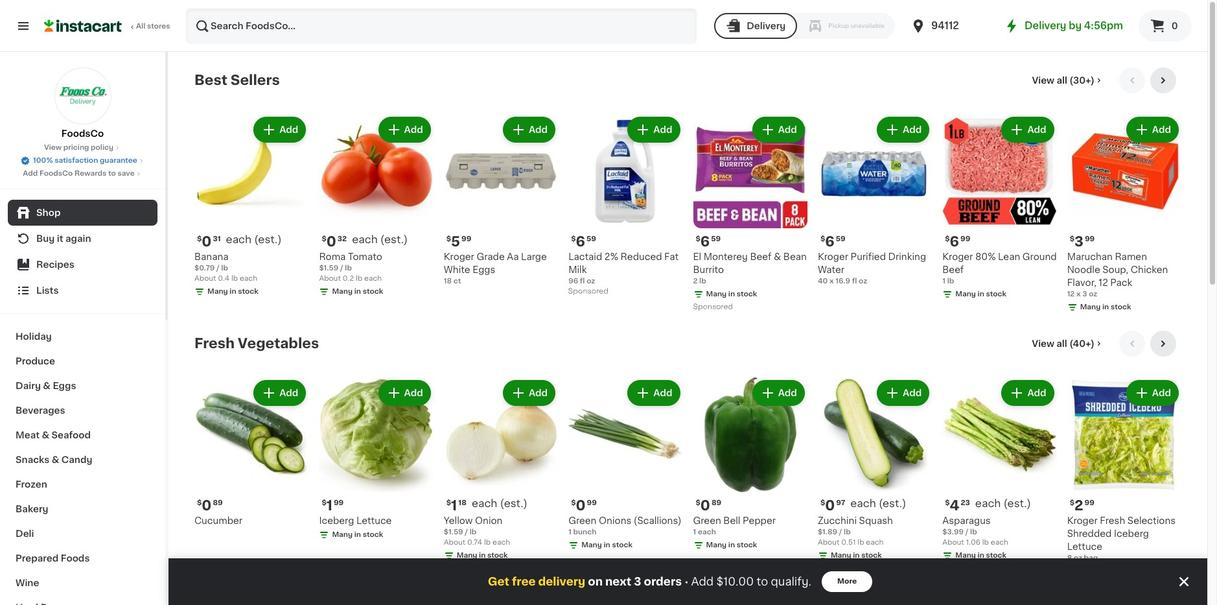 Task type: locate. For each thing, give the bounding box(es) containing it.
about inside "banana $0.79 / lb about 0.4 lb each"
[[195, 275, 216, 282]]

milk
[[569, 265, 587, 275]]

99 for 5
[[462, 236, 472, 243]]

1 vertical spatial lettuce
[[1068, 542, 1103, 551]]

3 $ 6 59 from the left
[[821, 235, 846, 249]]

in down "banana $0.79 / lb about 0.4 lb each"
[[230, 288, 236, 295]]

& left candy
[[52, 455, 59, 464]]

grade
[[477, 252, 505, 262]]

all inside popup button
[[1057, 339, 1068, 348]]

add button for zucchini squash
[[879, 382, 929, 405]]

item carousel region
[[195, 67, 1182, 321], [195, 331, 1182, 584]]

0 horizontal spatial to
[[108, 170, 116, 177]]

0 horizontal spatial 18
[[444, 278, 452, 285]]

add
[[280, 125, 299, 134], [404, 125, 423, 134], [529, 125, 548, 134], [654, 125, 673, 134], [779, 125, 798, 134], [903, 125, 922, 134], [1028, 125, 1047, 134], [1153, 125, 1172, 134], [23, 170, 38, 177], [280, 389, 299, 398], [404, 389, 423, 398], [529, 389, 548, 398], [654, 389, 673, 398], [779, 389, 798, 398], [903, 389, 922, 398], [1028, 389, 1047, 398], [1153, 389, 1172, 398], [692, 576, 714, 587]]

89 up green bell pepper 1 each
[[712, 499, 722, 506]]

each right 0.4
[[240, 275, 258, 282]]

2 green from the left
[[694, 516, 722, 525]]

99 inside $ 6 99
[[961, 236, 971, 243]]

view inside 'popup button'
[[1033, 76, 1055, 85]]

0 vertical spatial $1.59
[[319, 265, 339, 272]]

(est.) up the tomato
[[380, 234, 408, 245]]

view inside popup button
[[1033, 339, 1055, 348]]

1 horizontal spatial eggs
[[473, 265, 496, 275]]

fresh up 'shredded' on the right of the page
[[1101, 516, 1126, 525]]

& for eggs
[[43, 381, 51, 390]]

add button for kroger 80% lean ground beef
[[1003, 118, 1053, 141]]

& right meat
[[42, 431, 49, 440]]

1 horizontal spatial $ 0 89
[[696, 499, 722, 512]]

1 horizontal spatial green
[[694, 516, 722, 525]]

1 89 from the left
[[213, 499, 223, 506]]

12 down flavor,
[[1068, 291, 1075, 298]]

1 horizontal spatial fl
[[853, 278, 858, 285]]

white
[[444, 265, 471, 275]]

89 up cucumber
[[213, 499, 223, 506]]

buy it again link
[[8, 226, 158, 252]]

(est.) for asparagus
[[1004, 498, 1032, 508]]

item carousel region containing fresh vegetables
[[195, 331, 1182, 584]]

2 horizontal spatial 59
[[836, 236, 846, 243]]

16.9
[[836, 278, 851, 285]]

yellow onion $1.59 / lb about 0.74 lb each
[[444, 516, 510, 546]]

$1.59 inside yellow onion $1.59 / lb about 0.74 lb each
[[444, 528, 463, 535]]

0 horizontal spatial fl
[[580, 278, 585, 285]]

water
[[818, 265, 845, 275]]

1 horizontal spatial sponsored badge image
[[694, 303, 733, 311]]

add foodsco rewards to save link
[[23, 169, 142, 179]]

1 6 from the left
[[576, 235, 585, 249]]

product group
[[195, 114, 309, 300], [319, 114, 434, 300], [444, 114, 558, 287], [569, 114, 683, 299], [694, 114, 808, 314], [818, 114, 933, 287], [943, 114, 1057, 302], [1068, 114, 1182, 315], [195, 378, 309, 527], [319, 378, 434, 543], [444, 378, 558, 563], [569, 378, 683, 553], [694, 378, 808, 553], [818, 378, 933, 563], [943, 378, 1057, 563], [1068, 378, 1182, 579]]

oz inside the maruchan ramen noodle soup, chicken flavor, 12 pack 12 x 3 oz
[[1089, 291, 1098, 298]]

in down onions
[[604, 541, 611, 548]]

12
[[1099, 278, 1109, 288], [1068, 291, 1075, 298]]

beef inside el monterey beef & bean burrito 2 lb
[[751, 252, 772, 262]]

each (est.) inside '$4.23 each (estimated)' element
[[976, 498, 1032, 508]]

view for 6
[[1033, 76, 1055, 85]]

add inside the add foodsco rewards to save link
[[23, 170, 38, 177]]

1 horizontal spatial beef
[[943, 265, 964, 275]]

lb right 0.4
[[231, 275, 238, 282]]

view pricing policy
[[44, 144, 114, 151]]

$ 6 59 for el monterey beef & bean burrito
[[696, 235, 721, 249]]

(est.) inside '$4.23 each (estimated)' element
[[1004, 498, 1032, 508]]

1 horizontal spatial $ 6 59
[[696, 235, 721, 249]]

99 inside the $ 0 99
[[587, 499, 597, 506]]

0 horizontal spatial beef
[[751, 252, 772, 262]]

2 inside product 'group'
[[1075, 499, 1084, 512]]

dairy & eggs
[[16, 381, 76, 390]]

fl
[[580, 278, 585, 285], [853, 278, 858, 285]]

product group containing 5
[[444, 114, 558, 287]]

eggs inside 'link'
[[53, 381, 76, 390]]

/ inside roma tomato $1.59 / lb about 0.2 lb each
[[340, 265, 343, 272]]

0 horizontal spatial 89
[[213, 499, 223, 506]]

(est.) up asparagus $3.99 / lb about 1.06 lb each
[[1004, 498, 1032, 508]]

view all (40+)
[[1033, 339, 1095, 348]]

buy it again
[[36, 234, 91, 243]]

each up the squash
[[851, 498, 877, 508]]

1 green from the left
[[569, 516, 597, 525]]

each down onion
[[493, 539, 510, 546]]

fresh vegetables
[[195, 337, 319, 350]]

iceberg down the selections
[[1115, 529, 1150, 538]]

0 vertical spatial beef
[[751, 252, 772, 262]]

oz down flavor,
[[1089, 291, 1098, 298]]

product group containing 3
[[1068, 114, 1182, 315]]

each (est.) up the tomato
[[352, 234, 408, 245]]

/ inside zucchini squash $1.89 / lb about 0.51 lb each
[[840, 528, 843, 535]]

99 inside the $ 3 99
[[1085, 236, 1095, 243]]

add for asparagus
[[1028, 389, 1047, 398]]

many down flavor,
[[1081, 304, 1101, 311]]

1 vertical spatial beef
[[943, 265, 964, 275]]

service type group
[[715, 13, 896, 39]]

4:56pm
[[1085, 21, 1124, 30]]

sponsored badge image for el monterey beef & bean burrito
[[694, 303, 733, 311]]

iceberg lettuce
[[319, 516, 392, 525]]

8
[[1068, 554, 1073, 561]]

0 vertical spatial 12
[[1099, 278, 1109, 288]]

$1.59 down yellow
[[444, 528, 463, 535]]

$ inside the "$ 1 18"
[[447, 499, 451, 506]]

$1.59 for 0
[[319, 265, 339, 272]]

kroger inside kroger grade aa large white eggs 18 ct
[[444, 252, 475, 262]]

$ inside $ 2 99
[[1070, 499, 1075, 506]]

0.74
[[468, 539, 483, 546]]

green for green onions (scallions)
[[569, 516, 597, 525]]

satisfaction
[[55, 157, 98, 164]]

/ up 0.4
[[217, 265, 220, 272]]

(est.) up onion
[[500, 498, 528, 508]]

$ inside "$ 4 23"
[[946, 499, 950, 506]]

0 horizontal spatial 2
[[694, 278, 698, 285]]

oz inside the kroger purified drinking water 40 x 16.9 fl oz
[[859, 278, 868, 285]]

about inside yellow onion $1.59 / lb about 0.74 lb each
[[444, 539, 466, 546]]

0 vertical spatial item carousel region
[[195, 67, 1182, 321]]

1 59 from the left
[[587, 236, 596, 243]]

0.4
[[218, 275, 230, 282]]

$ 0 89 for cucumber
[[197, 499, 223, 512]]

maruchan
[[1068, 252, 1113, 262]]

/ up 0.2
[[340, 265, 343, 272]]

18 inside kroger grade aa large white eggs 18 ct
[[444, 278, 452, 285]]

6 for kroger purified drinking water
[[826, 235, 835, 249]]

about for yellow
[[444, 539, 466, 546]]

all left "(30+)"
[[1057, 76, 1068, 85]]

each (est.) inside $0.97 each (estimated) element
[[851, 498, 907, 508]]

1 horizontal spatial 2
[[1075, 499, 1084, 512]]

1 item carousel region from the top
[[195, 67, 1182, 321]]

noodle
[[1068, 265, 1101, 275]]

each (est.) up onion
[[472, 498, 528, 508]]

1 vertical spatial all
[[1057, 339, 1068, 348]]

lb up 1.06
[[971, 528, 978, 535]]

99 for 1
[[334, 499, 344, 506]]

2 fl from the left
[[853, 278, 858, 285]]

& left bean at the top
[[774, 252, 782, 262]]

dairy & eggs link
[[8, 374, 158, 398]]

x right 40 on the top right
[[830, 278, 834, 285]]

& inside snacks & candy link
[[52, 455, 59, 464]]

green onions (scallions) 1 bunch
[[569, 516, 682, 535]]

kroger down $ 6 99
[[943, 252, 974, 262]]

add for iceberg lettuce
[[404, 389, 423, 398]]

green bell pepper 1 each
[[694, 516, 776, 535]]

to left save on the left of page
[[108, 170, 116, 177]]

0 horizontal spatial eggs
[[53, 381, 76, 390]]

in down 0.74
[[479, 552, 486, 559]]

1 vertical spatial view
[[44, 144, 62, 151]]

1 horizontal spatial fresh
[[1101, 516, 1126, 525]]

each inside asparagus $3.99 / lb about 1.06 lb each
[[991, 539, 1009, 546]]

2 59 from the left
[[712, 236, 721, 243]]

to right $10.00 on the right
[[757, 576, 769, 587]]

3 up maruchan
[[1075, 235, 1084, 249]]

oz inside lactaid 2% reduced fat milk 96 fl oz
[[587, 278, 595, 285]]

$ left '97'
[[821, 499, 826, 506]]

foodsco up view pricing policy link at left
[[61, 129, 104, 138]]

0 vertical spatial 18
[[444, 278, 452, 285]]

2 all from the top
[[1057, 339, 1068, 348]]

0 horizontal spatial green
[[569, 516, 597, 525]]

each inside "banana $0.79 / lb about 0.4 lb each"
[[240, 275, 258, 282]]

0 vertical spatial fresh
[[195, 337, 235, 350]]

0 horizontal spatial 12
[[1068, 291, 1075, 298]]

(est.) for yellow onion
[[500, 498, 528, 508]]

94112
[[932, 21, 960, 30]]

0 vertical spatial eggs
[[473, 265, 496, 275]]

1 up treatment tracker modal dialog
[[694, 528, 697, 535]]

59 for lactaid 2% reduced fat milk
[[587, 236, 596, 243]]

stock down iceberg lettuce
[[363, 531, 383, 538]]

99 up bunch
[[587, 499, 597, 506]]

1 vertical spatial $1.59
[[444, 528, 463, 535]]

each (est.) inside $0.32 each (estimated) element
[[352, 234, 408, 245]]

1 vertical spatial 3
[[1083, 291, 1088, 298]]

many down bunch
[[582, 541, 602, 548]]

stock down green bell pepper 1 each
[[737, 541, 758, 548]]

(est.) inside $1.18 each (estimated) element
[[500, 498, 528, 508]]

about down '$0.79'
[[195, 275, 216, 282]]

add for maruchan ramen noodle soup, chicken flavor, 12 pack
[[1153, 125, 1172, 134]]

add for kroger fresh selections shredded iceberg lettuce
[[1153, 389, 1172, 398]]

99 up kroger 80% lean ground beef 1 lb
[[961, 236, 971, 243]]

0 vertical spatial view
[[1033, 76, 1055, 85]]

& for candy
[[52, 455, 59, 464]]

each (est.)
[[226, 234, 282, 245], [352, 234, 408, 245], [472, 498, 528, 508], [851, 498, 907, 508], [976, 498, 1032, 508]]

1 up iceberg lettuce
[[327, 499, 333, 512]]

ct
[[454, 278, 461, 285]]

item carousel region containing best sellers
[[195, 67, 1182, 321]]

instacart logo image
[[44, 18, 122, 34]]

about left 0.74
[[444, 539, 466, 546]]

6 up 'el' on the right top
[[701, 235, 710, 249]]

1 left bunch
[[569, 528, 572, 535]]

0.2
[[343, 275, 354, 282]]

100%
[[33, 157, 53, 164]]

about
[[195, 275, 216, 282], [319, 275, 341, 282], [444, 539, 466, 546], [818, 539, 840, 546], [943, 539, 965, 546]]

89 for green bell pepper
[[712, 499, 722, 506]]

product group containing 2
[[1068, 378, 1182, 579]]

2 horizontal spatial $ 6 59
[[821, 235, 846, 249]]

0 vertical spatial 2
[[694, 278, 698, 285]]

5
[[451, 235, 460, 249]]

wine
[[16, 578, 39, 588]]

many down 0.74
[[457, 552, 478, 559]]

0 vertical spatial iceberg
[[319, 516, 354, 525]]

$ 6 99
[[946, 235, 971, 249]]

green inside the green onions (scallions) 1 bunch
[[569, 516, 597, 525]]

each up treatment tracker modal dialog
[[698, 528, 716, 535]]

1 vertical spatial to
[[757, 576, 769, 587]]

many down 1.06
[[956, 552, 977, 559]]

lb inside kroger 80% lean ground beef 1 lb
[[948, 278, 955, 285]]

18
[[444, 278, 452, 285], [459, 499, 467, 506]]

prepared foods link
[[8, 546, 158, 571]]

roma
[[319, 252, 346, 262]]

1 inside kroger 80% lean ground beef 1 lb
[[943, 278, 946, 285]]

green up bunch
[[569, 516, 597, 525]]

view
[[1033, 76, 1055, 85], [44, 144, 62, 151], [1033, 339, 1055, 348]]

to
[[108, 170, 116, 177], [757, 576, 769, 587]]

(est.) up the squash
[[879, 498, 907, 508]]

1 fl from the left
[[580, 278, 585, 285]]

(est.) inside $0.31 each (estimated) 'element'
[[254, 234, 282, 245]]

each (est.) for zucchini squash
[[851, 498, 907, 508]]

1 vertical spatial foodsco
[[40, 170, 73, 177]]

$ up cucumber
[[197, 499, 202, 506]]

80%
[[976, 252, 996, 262]]

$4.23 each (estimated) element
[[943, 497, 1057, 514]]

sponsored badge image
[[569, 288, 608, 295], [694, 303, 733, 311]]

oz right the 8
[[1074, 554, 1083, 561]]

meat & seafood
[[16, 431, 91, 440]]

0 vertical spatial sponsored badge image
[[569, 288, 608, 295]]

/ inside "banana $0.79 / lb about 0.4 lb each"
[[217, 265, 220, 272]]

2 $ 0 89 from the left
[[696, 499, 722, 512]]

1 $ 6 59 from the left
[[571, 235, 596, 249]]

99 for 2
[[1085, 499, 1095, 506]]

23
[[961, 499, 971, 506]]

2 item carousel region from the top
[[195, 331, 1182, 584]]

12 down "soup,"
[[1099, 278, 1109, 288]]

about inside zucchini squash $1.89 / lb about 0.51 lb each
[[818, 539, 840, 546]]

1 horizontal spatial to
[[757, 576, 769, 587]]

view pricing policy link
[[44, 143, 121, 153]]

delivery inside button
[[747, 21, 786, 30]]

1 horizontal spatial $1.59
[[444, 528, 463, 535]]

3 59 from the left
[[836, 236, 846, 243]]

green inside green bell pepper 1 each
[[694, 516, 722, 525]]

2 89 from the left
[[712, 499, 722, 506]]

2 inside el monterey beef & bean burrito 2 lb
[[694, 278, 698, 285]]

& inside meat & seafood link
[[42, 431, 49, 440]]

kroger inside kroger fresh selections shredded iceberg lettuce 8 oz bag
[[1068, 516, 1098, 525]]

2 up 'shredded' on the right of the page
[[1075, 499, 1084, 512]]

$
[[197, 236, 202, 243], [322, 236, 327, 243], [447, 236, 451, 243], [571, 236, 576, 243], [696, 236, 701, 243], [821, 236, 826, 243], [946, 236, 950, 243], [1070, 236, 1075, 243], [197, 499, 202, 506], [322, 499, 327, 506], [447, 499, 451, 506], [571, 499, 576, 506], [696, 499, 701, 506], [821, 499, 826, 506], [946, 499, 950, 506], [1070, 499, 1075, 506]]

1 down $ 6 99
[[943, 278, 946, 285]]

each (est.) inside $1.18 each (estimated) element
[[472, 498, 528, 508]]

3 right next
[[634, 576, 642, 587]]

0 horizontal spatial $ 6 59
[[571, 235, 596, 249]]

beef
[[751, 252, 772, 262], [943, 265, 964, 275]]

$ inside $ 6 99
[[946, 236, 950, 243]]

$ 5 99
[[447, 235, 472, 249]]

1 vertical spatial 2
[[1075, 499, 1084, 512]]

purified
[[851, 252, 886, 262]]

0 horizontal spatial $ 0 89
[[197, 499, 223, 512]]

$1.59 down roma at the left of the page
[[319, 265, 339, 272]]

view left "(30+)"
[[1033, 76, 1055, 85]]

deli
[[16, 529, 34, 538]]

99 inside $ 5 99
[[462, 236, 472, 243]]

add for cucumber
[[280, 389, 299, 398]]

6 up kroger 80% lean ground beef 1 lb
[[950, 235, 960, 249]]

foods
[[61, 554, 90, 563]]

$ inside the $ 3 99
[[1070, 236, 1075, 243]]

$1.59
[[319, 265, 339, 272], [444, 528, 463, 535]]

fl inside lactaid 2% reduced fat milk 96 fl oz
[[580, 278, 585, 285]]

94112 button
[[911, 8, 989, 44]]

$ 2 99
[[1070, 499, 1095, 512]]

$ up white
[[447, 236, 451, 243]]

banana
[[195, 252, 229, 262]]

(est.) for zucchini squash
[[879, 498, 907, 508]]

1 vertical spatial x
[[1077, 291, 1081, 298]]

None search field
[[185, 8, 698, 44]]

/ down zucchini
[[840, 528, 843, 535]]

each (est.) right 23
[[976, 498, 1032, 508]]

1 vertical spatial 18
[[459, 499, 467, 506]]

banana $0.79 / lb about 0.4 lb each
[[195, 252, 258, 282]]

2 vertical spatial view
[[1033, 339, 1055, 348]]

more
[[838, 578, 857, 585]]

$ up bunch
[[571, 499, 576, 506]]

roma tomato $1.59 / lb about 0.2 lb each
[[319, 252, 382, 282]]

x inside the kroger purified drinking water 40 x 16.9 fl oz
[[830, 278, 834, 285]]

1 vertical spatial eggs
[[53, 381, 76, 390]]

0 horizontal spatial x
[[830, 278, 834, 285]]

all left (40+)
[[1057, 339, 1068, 348]]

3 down flavor,
[[1083, 291, 1088, 298]]

1 all from the top
[[1057, 76, 1068, 85]]

3 6 from the left
[[826, 235, 835, 249]]

add button for maruchan ramen noodle soup, chicken flavor, 12 pack
[[1128, 118, 1178, 141]]

0 vertical spatial all
[[1057, 76, 1068, 85]]

1 horizontal spatial 89
[[712, 499, 722, 506]]

1 inside green bell pepper 1 each
[[694, 528, 697, 535]]

each up onion
[[472, 498, 498, 508]]

3
[[1075, 235, 1084, 249], [1083, 291, 1088, 298], [634, 576, 642, 587]]

drinking
[[889, 252, 927, 262]]

18 up yellow
[[459, 499, 467, 506]]

4 6 from the left
[[950, 235, 960, 249]]

1 horizontal spatial lettuce
[[1068, 542, 1103, 551]]

1 horizontal spatial x
[[1077, 291, 1081, 298]]

0 horizontal spatial delivery
[[747, 21, 786, 30]]

(est.) inside $0.97 each (estimated) element
[[879, 498, 907, 508]]

snacks & candy
[[16, 455, 92, 464]]

add button for green bell pepper
[[754, 382, 804, 405]]

1 vertical spatial item carousel region
[[195, 331, 1182, 584]]

2 $ 6 59 from the left
[[696, 235, 721, 249]]

& inside dairy & eggs 'link'
[[43, 381, 51, 390]]

kroger up white
[[444, 252, 475, 262]]

0 horizontal spatial $1.59
[[319, 265, 339, 272]]

add button for banana
[[255, 118, 305, 141]]

kroger 80% lean ground beef 1 lb
[[943, 252, 1057, 285]]

asparagus $3.99 / lb about 1.06 lb each
[[943, 516, 1009, 546]]

0 horizontal spatial lettuce
[[357, 516, 392, 525]]

in down roma tomato $1.59 / lb about 0.2 lb each
[[355, 288, 361, 295]]

1 vertical spatial 12
[[1068, 291, 1075, 298]]

1 horizontal spatial delivery
[[1025, 21, 1067, 30]]

kroger up 'shredded' on the right of the page
[[1068, 516, 1098, 525]]

each (est.) for asparagus
[[976, 498, 1032, 508]]

all inside 'popup button'
[[1057, 76, 1068, 85]]

sponsored badge image for lactaid 2% reduced fat milk
[[569, 288, 608, 295]]

prepared foods
[[16, 554, 90, 563]]

$ up the 'water'
[[821, 236, 826, 243]]

stock down roma tomato $1.59 / lb about 0.2 lb each
[[363, 288, 383, 295]]

lb up 0.4
[[221, 265, 228, 272]]

1 $ 0 89 from the left
[[197, 499, 223, 512]]

kroger for 5
[[444, 252, 475, 262]]

99 inside $ 1 99
[[334, 499, 344, 506]]

$ 0 99
[[571, 499, 597, 512]]

100% satisfaction guarantee
[[33, 157, 137, 164]]

(est.) inside $0.32 each (estimated) element
[[380, 234, 408, 245]]

all
[[136, 23, 145, 30]]

99 for 0
[[587, 499, 597, 506]]

1 horizontal spatial iceberg
[[1115, 529, 1150, 538]]

each (est.) right the 31
[[226, 234, 282, 245]]

main content
[[169, 52, 1208, 605]]

lb down burrito
[[700, 278, 707, 285]]

each right the 31
[[226, 234, 252, 245]]

main content containing best sellers
[[169, 52, 1208, 605]]

2 6 from the left
[[701, 235, 710, 249]]

0 horizontal spatial 59
[[587, 236, 596, 243]]

1 horizontal spatial 18
[[459, 499, 467, 506]]

/ for roma tomato
[[340, 265, 343, 272]]

each (est.) inside $0.31 each (estimated) 'element'
[[226, 234, 282, 245]]

$1.59 inside roma tomato $1.59 / lb about 0.2 lb each
[[319, 265, 339, 272]]

0
[[1172, 21, 1179, 30], [202, 235, 212, 249], [327, 235, 336, 249], [202, 499, 212, 512], [576, 499, 586, 512], [701, 499, 711, 512], [826, 499, 835, 512]]

kroger inside the kroger purified drinking water 40 x 16.9 fl oz
[[818, 252, 849, 262]]

maruchan ramen noodle soup, chicken flavor, 12 pack 12 x 3 oz
[[1068, 252, 1169, 298]]

shop
[[36, 208, 61, 217]]

kroger
[[444, 252, 475, 262], [818, 252, 849, 262], [943, 252, 974, 262], [1068, 516, 1098, 525]]

0 horizontal spatial sponsored badge image
[[569, 288, 608, 295]]

1 vertical spatial fresh
[[1101, 516, 1126, 525]]

1 vertical spatial sponsored badge image
[[694, 303, 733, 311]]

1 vertical spatial iceberg
[[1115, 529, 1150, 538]]

$ 0 89 for green bell pepper
[[696, 499, 722, 512]]

2 vertical spatial 3
[[634, 576, 642, 587]]

1 horizontal spatial 59
[[712, 236, 721, 243]]

foodsco link
[[54, 67, 111, 140]]

stock down 'pack'
[[1111, 304, 1132, 311]]

each inside green bell pepper 1 each
[[698, 528, 716, 535]]

2 down burrito
[[694, 278, 698, 285]]

99 right "5"
[[462, 236, 472, 243]]

add button for asparagus
[[1003, 382, 1053, 405]]

59 for el monterey beef & bean burrito
[[712, 236, 721, 243]]

6 for lactaid 2% reduced fat milk
[[576, 235, 585, 249]]

/ inside yellow onion $1.59 / lb about 0.74 lb each
[[465, 528, 468, 535]]

many in stock down green bell pepper 1 each
[[706, 541, 758, 548]]

about inside roma tomato $1.59 / lb about 0.2 lb each
[[319, 275, 341, 282]]

3 inside "get free delivery on next 3 orders • add $10.00 to qualify."
[[634, 576, 642, 587]]

about for zucchini
[[818, 539, 840, 546]]

meat
[[16, 431, 40, 440]]

$ left the 31
[[197, 236, 202, 243]]

$1.18 each (estimated) element
[[444, 497, 558, 514]]

59 up the 'water'
[[836, 236, 846, 243]]

add button for cucumber
[[255, 382, 305, 405]]

99 inside $ 2 99
[[1085, 499, 1095, 506]]

rewards
[[75, 170, 107, 177]]

1
[[943, 278, 946, 285], [327, 499, 333, 512], [451, 499, 457, 512], [569, 528, 572, 535], [694, 528, 697, 535]]

add button for kroger fresh selections shredded iceberg lettuce
[[1128, 382, 1178, 405]]

0 vertical spatial x
[[830, 278, 834, 285]]

many in stock down bunch
[[582, 541, 633, 548]]

add button for roma tomato
[[380, 118, 430, 141]]



Task type: vqa. For each thing, say whether or not it's contained in the screenshot.
left Palm
no



Task type: describe. For each thing, give the bounding box(es) containing it.
$0.97 each (estimated) element
[[818, 497, 933, 514]]

add for banana
[[280, 125, 299, 134]]

pepper
[[743, 516, 776, 525]]

$ 0 97
[[821, 499, 846, 512]]

kroger inside kroger 80% lean ground beef 1 lb
[[943, 252, 974, 262]]

stock down asparagus $3.99 / lb about 1.06 lb each
[[987, 552, 1007, 559]]

0 vertical spatial to
[[108, 170, 116, 177]]

add foodsco rewards to save
[[23, 170, 135, 177]]

1.06
[[967, 539, 981, 546]]

(30+)
[[1070, 76, 1095, 85]]

lettuce inside kroger fresh selections shredded iceberg lettuce 8 oz bag
[[1068, 542, 1103, 551]]

6 for kroger 80% lean ground beef
[[950, 235, 960, 249]]

0 inside 'element'
[[202, 235, 212, 249]]

cucumber
[[195, 516, 243, 525]]

lb right 0.2
[[356, 275, 363, 282]]

$1.89
[[818, 528, 838, 535]]

view all (40+) button
[[1027, 331, 1110, 357]]

many in stock down 'pack'
[[1081, 304, 1132, 311]]

$0.79
[[195, 265, 215, 272]]

zucchini
[[818, 516, 857, 525]]

$1.59 for 1
[[444, 528, 463, 535]]

in down iceberg lettuce
[[355, 531, 361, 538]]

0 inside button
[[1172, 21, 1179, 30]]

in down green bell pepper 1 each
[[729, 541, 735, 548]]

view all (30+) button
[[1027, 67, 1110, 93]]

el monterey beef & bean burrito 2 lb
[[694, 252, 807, 285]]

in down 0.51
[[854, 552, 860, 559]]

ramen
[[1116, 252, 1148, 262]]

many in stock down 0.4
[[208, 288, 259, 295]]

produce link
[[8, 349, 158, 374]]

bell
[[724, 516, 741, 525]]

kroger for 6
[[818, 252, 849, 262]]

frozen link
[[8, 472, 158, 497]]

monterey
[[704, 252, 748, 262]]

$10.00
[[717, 576, 754, 587]]

on
[[588, 576, 603, 587]]

about for roma
[[319, 275, 341, 282]]

stock down kroger 80% lean ground beef 1 lb
[[987, 291, 1007, 298]]

recipes
[[36, 260, 74, 269]]

0 horizontal spatial fresh
[[195, 337, 235, 350]]

lb up 0.51
[[844, 528, 851, 535]]

many down 0.4
[[208, 288, 228, 295]]

delivery for delivery
[[747, 21, 786, 30]]

view for 0
[[1033, 339, 1055, 348]]

iceberg inside kroger fresh selections shredded iceberg lettuce 8 oz bag
[[1115, 529, 1150, 538]]

lists link
[[8, 278, 158, 303]]

each right 23
[[976, 498, 1001, 508]]

many down iceberg lettuce
[[332, 531, 353, 538]]

lb right 1.06
[[983, 539, 990, 546]]

0 horizontal spatial iceberg
[[319, 516, 354, 525]]

in down kroger 80% lean ground beef 1 lb
[[978, 291, 985, 298]]

$ up lactaid
[[571, 236, 576, 243]]

lb right 0.74
[[484, 539, 491, 546]]

chicken
[[1131, 265, 1169, 275]]

$0.32 each (estimated) element
[[319, 234, 434, 251]]

$ inside $ 1 99
[[322, 499, 327, 506]]

sellers
[[231, 73, 280, 87]]

delivery button
[[715, 13, 798, 39]]

snacks & candy link
[[8, 447, 158, 472]]

shop link
[[8, 200, 158, 226]]

treatment tracker modal dialog
[[169, 558, 1208, 605]]

100% satisfaction guarantee button
[[20, 153, 145, 166]]

next
[[606, 576, 632, 587]]

6 for el monterey beef & bean burrito
[[701, 235, 710, 249]]

add button for kroger purified drinking water
[[879, 118, 929, 141]]

zucchini squash $1.89 / lb about 0.51 lb each
[[818, 516, 894, 546]]

tomato
[[348, 252, 382, 262]]

beverages
[[16, 406, 65, 415]]

fl inside the kroger purified drinking water 40 x 16.9 fl oz
[[853, 278, 858, 285]]

vegetables
[[238, 337, 319, 350]]

$ 3 99
[[1070, 235, 1095, 249]]

seafood
[[52, 431, 91, 440]]

add for kroger grade aa large white eggs
[[529, 125, 548, 134]]

0 vertical spatial lettuce
[[357, 516, 392, 525]]

produce
[[16, 357, 55, 366]]

add for green bell pepper
[[779, 389, 798, 398]]

to inside "get free delivery on next 3 orders • add $10.00 to qualify."
[[757, 576, 769, 587]]

/ for zucchini squash
[[840, 528, 843, 535]]

all stores
[[136, 23, 170, 30]]

add for yellow onion
[[529, 389, 548, 398]]

aa
[[507, 252, 519, 262]]

$ inside $ 0 97
[[821, 499, 826, 506]]

$ inside the $ 0 99
[[571, 499, 576, 506]]

each (est.) for roma tomato
[[352, 234, 408, 245]]

asparagus
[[943, 516, 991, 525]]

bag
[[1085, 554, 1099, 561]]

stock down zucchini squash $1.89 / lb about 0.51 lb each
[[862, 552, 882, 559]]

18 inside the "$ 1 18"
[[459, 499, 467, 506]]

dairy
[[16, 381, 41, 390]]

$ 4 23
[[946, 499, 971, 512]]

many in stock down 0.74
[[457, 552, 508, 559]]

green for green bell pepper
[[694, 516, 722, 525]]

in down el monterey beef & bean burrito 2 lb
[[729, 291, 735, 298]]

/ for yellow onion
[[465, 528, 468, 535]]

fat
[[665, 252, 679, 262]]

$ 6 59 for lactaid 2% reduced fat milk
[[571, 235, 596, 249]]

many in stock down 1.06
[[956, 552, 1007, 559]]

pack
[[1111, 278, 1133, 288]]

each inside yellow onion $1.59 / lb about 0.74 lb each
[[493, 539, 510, 546]]

lactaid
[[569, 252, 603, 262]]

delivery by 4:56pm link
[[1005, 18, 1124, 34]]

add button for iceberg lettuce
[[380, 382, 430, 405]]

about inside asparagus $3.99 / lb about 1.06 lb each
[[943, 539, 965, 546]]

reduced
[[621, 252, 662, 262]]

lb up 0.2
[[345, 265, 352, 272]]

add for zucchini squash
[[903, 389, 922, 398]]

it
[[57, 234, 63, 243]]

$ 0 31
[[197, 235, 221, 249]]

selections
[[1128, 516, 1176, 525]]

3 inside the maruchan ramen noodle soup, chicken flavor, 12 pack 12 x 3 oz
[[1083, 291, 1088, 298]]

lactaid 2% reduced fat milk 96 fl oz
[[569, 252, 679, 285]]

each (est.) for yellow onion
[[472, 498, 528, 508]]

many in stock down kroger 80% lean ground beef 1 lb
[[956, 291, 1007, 298]]

foodsco logo image
[[54, 67, 111, 125]]

1 up yellow
[[451, 499, 457, 512]]

$3.99
[[943, 528, 964, 535]]

59 for kroger purified drinking water
[[836, 236, 846, 243]]

eggs inside kroger grade aa large white eggs 18 ct
[[473, 265, 496, 275]]

1 horizontal spatial 12
[[1099, 278, 1109, 288]]

policy
[[91, 144, 114, 151]]

add for green onions (scallions)
[[654, 389, 673, 398]]

each inside 'element'
[[226, 234, 252, 245]]

$ inside $ 0 31
[[197, 236, 202, 243]]

(est.) for roma tomato
[[380, 234, 408, 245]]

$0.31 each (estimated) element
[[195, 234, 309, 251]]

& for seafood
[[42, 431, 49, 440]]

99 for 3
[[1085, 236, 1095, 243]]

get free delivery on next 3 orders • add $10.00 to qualify.
[[488, 576, 812, 587]]

stock down "banana $0.79 / lb about 0.4 lb each"
[[238, 288, 259, 295]]

add button for green onions (scallions)
[[629, 382, 679, 405]]

$ inside $ 0 32
[[322, 236, 327, 243]]

frozen
[[16, 480, 47, 489]]

many down green bell pepper 1 each
[[706, 541, 727, 548]]

free
[[512, 576, 536, 587]]

fresh inside kroger fresh selections shredded iceberg lettuce 8 oz bag
[[1101, 516, 1126, 525]]

0 vertical spatial foodsco
[[61, 129, 104, 138]]

beef inside kroger 80% lean ground beef 1 lb
[[943, 265, 964, 275]]

many down 0.2
[[332, 288, 353, 295]]

$ up green bell pepper 1 each
[[696, 499, 701, 506]]

delivery for delivery by 4:56pm
[[1025, 21, 1067, 30]]

add for roma tomato
[[404, 125, 423, 134]]

Search field
[[187, 9, 697, 43]]

in down the maruchan ramen noodle soup, chicken flavor, 12 pack 12 x 3 oz
[[1103, 304, 1110, 311]]

89 for cucumber
[[213, 499, 223, 506]]

$ 6 59 for kroger purified drinking water
[[821, 235, 846, 249]]

kroger grade aa large white eggs 18 ct
[[444, 252, 547, 285]]

lb up 0.74
[[470, 528, 477, 535]]

& inside el monterey beef & bean burrito 2 lb
[[774, 252, 782, 262]]

add button for yellow onion
[[504, 382, 555, 405]]

yellow
[[444, 516, 473, 525]]

all for 3
[[1057, 76, 1068, 85]]

bunch
[[574, 528, 597, 535]]

many down burrito
[[706, 291, 727, 298]]

each inside roma tomato $1.59 / lb about 0.2 lb each
[[364, 275, 382, 282]]

delivery by 4:56pm
[[1025, 21, 1124, 30]]

add for kroger purified drinking water
[[903, 125, 922, 134]]

all for 2
[[1057, 339, 1068, 348]]

delivery
[[539, 576, 586, 587]]

stock down el monterey beef & bean burrito 2 lb
[[737, 291, 758, 298]]

many in stock down 0.2
[[332, 288, 383, 295]]

(scallions)
[[634, 516, 682, 525]]

lb inside el monterey beef & bean burrito 2 lb
[[700, 278, 707, 285]]

onion
[[475, 516, 503, 525]]

1 inside the green onions (scallions) 1 bunch
[[569, 528, 572, 535]]

deli link
[[8, 521, 158, 546]]

snacks
[[16, 455, 49, 464]]

buy
[[36, 234, 55, 243]]

/ inside asparagus $3.99 / lb about 1.06 lb each
[[966, 528, 969, 535]]

0 vertical spatial 3
[[1075, 235, 1084, 249]]

each inside zucchini squash $1.89 / lb about 0.51 lb each
[[867, 539, 884, 546]]

$ inside $ 5 99
[[447, 236, 451, 243]]

96
[[569, 278, 579, 285]]

product group containing 4
[[943, 378, 1057, 563]]

lean
[[999, 252, 1021, 262]]

qualify.
[[771, 576, 812, 587]]

many in stock down el monterey beef & bean burrito 2 lb
[[706, 291, 758, 298]]

stock down the green onions (scallions) 1 bunch
[[612, 541, 633, 548]]

each (est.) for banana
[[226, 234, 282, 245]]

add for kroger 80% lean ground beef
[[1028, 125, 1047, 134]]

guarantee
[[100, 157, 137, 164]]

(est.) for banana
[[254, 234, 282, 245]]

many down 80% at the top
[[956, 291, 977, 298]]

4
[[950, 499, 960, 512]]

beverages link
[[8, 398, 158, 423]]

oz inside kroger fresh selections shredded iceberg lettuce 8 oz bag
[[1074, 554, 1083, 561]]

$ up 'el' on the right top
[[696, 236, 701, 243]]

99 for 6
[[961, 236, 971, 243]]

add button for kroger grade aa large white eggs
[[504, 118, 555, 141]]

kroger for 2
[[1068, 516, 1098, 525]]

many down 0.51
[[831, 552, 852, 559]]

0 button
[[1139, 10, 1193, 42]]

stock up get
[[488, 552, 508, 559]]

ground
[[1023, 252, 1057, 262]]

x inside the maruchan ramen noodle soup, chicken flavor, 12 pack 12 x 3 oz
[[1077, 291, 1081, 298]]

wine link
[[8, 571, 158, 595]]

many in stock down iceberg lettuce
[[332, 531, 383, 538]]

in down 1.06
[[978, 552, 985, 559]]

each up the tomato
[[352, 234, 378, 245]]

add inside "get free delivery on next 3 orders • add $10.00 to qualify."
[[692, 576, 714, 587]]

kroger fresh selections shredded iceberg lettuce 8 oz bag
[[1068, 516, 1176, 561]]

(40+)
[[1070, 339, 1095, 348]]

many in stock down 0.51
[[831, 552, 882, 559]]

32
[[338, 236, 347, 243]]

lb right 0.51
[[858, 539, 865, 546]]

holiday link
[[8, 324, 158, 349]]



